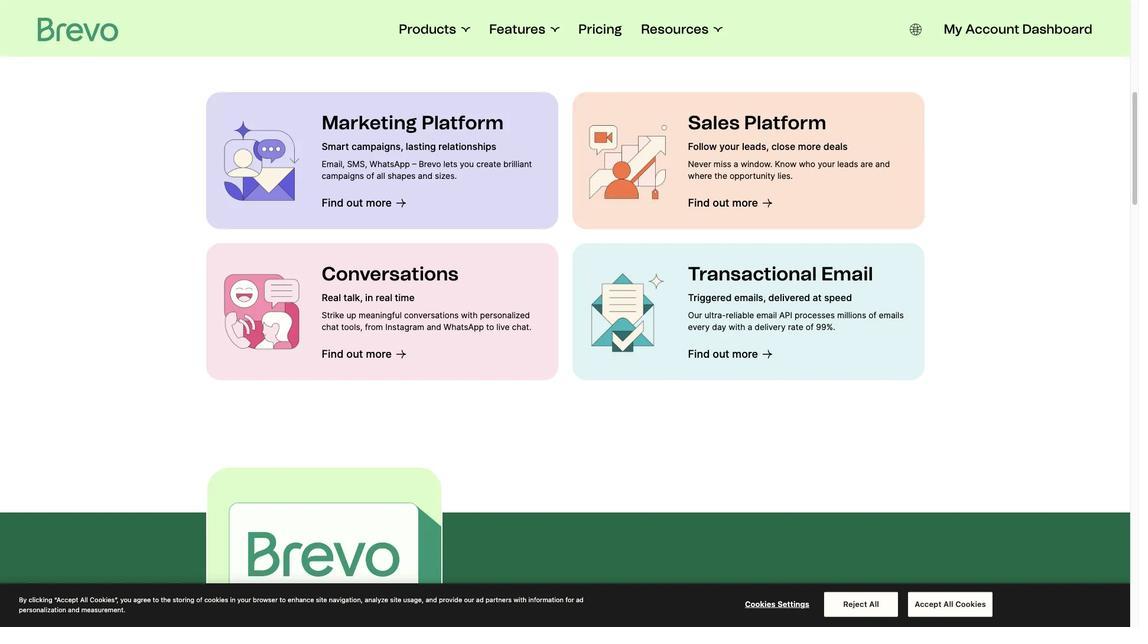 Task type: locate. For each thing, give the bounding box(es) containing it.
millions
[[837, 310, 867, 320]]

with left personalized
[[461, 310, 478, 320]]

all right "accept
[[80, 596, 88, 604]]

2 horizontal spatial with
[[729, 322, 746, 332]]

time
[[546, 22, 568, 34], [395, 292, 415, 304]]

cookies settings
[[745, 600, 810, 609]]

you right the lets
[[460, 159, 474, 169]]

2 platform from the left
[[744, 111, 827, 134]]

the inside by clicking "accept all cookies", you agree to the storing of cookies in your browser to enhance site navigation, analyze site usage, and provide our ad partners with information for ad personalization and measurement.
[[161, 596, 171, 604]]

more down opportunity
[[732, 197, 758, 209]]

more for marketing
[[366, 197, 392, 209]]

api
[[780, 310, 793, 320]]

1 vertical spatial a
[[748, 322, 753, 332]]

transactional
[[688, 263, 817, 285]]

real
[[322, 292, 341, 304]]

cookies",
[[90, 596, 119, 604]]

reject all
[[844, 600, 880, 609]]

of right storing in the left of the page
[[196, 596, 203, 604]]

time left browsers at the right of the page
[[546, 22, 568, 34]]

know
[[775, 159, 797, 169]]

1 site from the left
[[316, 596, 327, 604]]

features link
[[489, 21, 560, 38]]

1 horizontal spatial all
[[870, 600, 880, 609]]

0 vertical spatial you
[[460, 159, 474, 169]]

cookies left settings
[[745, 600, 776, 609]]

home hero image image
[[220, 119, 303, 202], [587, 119, 669, 202], [220, 270, 303, 353], [587, 270, 669, 353]]

clicking
[[29, 596, 52, 604]]

conversations
[[404, 310, 459, 320]]

ad right for
[[576, 596, 584, 604]]

your left browser
[[237, 596, 251, 604]]

with right partners
[[514, 596, 527, 604]]

resources
[[641, 21, 709, 37]]

platform up the relationships
[[422, 111, 504, 134]]

cookies settings button
[[741, 593, 814, 617]]

more down from
[[366, 348, 392, 360]]

1 vertical spatial the
[[161, 596, 171, 604]]

more for sales
[[732, 197, 758, 209]]

sms,
[[347, 159, 367, 169]]

lasting
[[406, 140, 436, 152]]

our
[[464, 596, 474, 604]]

1 platform from the left
[[422, 111, 504, 134]]

to left live at the left bottom of the page
[[486, 322, 494, 332]]

lies.
[[778, 171, 793, 181]]

2 vertical spatial with
[[514, 596, 527, 604]]

by
[[19, 596, 27, 604]]

find down where
[[688, 197, 710, 209]]

ad right the our
[[476, 596, 484, 604]]

sales platform
[[688, 111, 827, 134]]

close
[[772, 140, 796, 152]]

0 vertical spatial your
[[720, 140, 740, 152]]

shapes
[[388, 171, 416, 181]]

email
[[822, 263, 874, 285]]

a down reliable
[[748, 322, 753, 332]]

home hero image image for marketing platform
[[220, 119, 303, 202]]

0 horizontal spatial site
[[316, 596, 327, 604]]

cta image image
[[206, 467, 442, 628]]

a
[[734, 159, 739, 169], [748, 322, 753, 332]]

out down day
[[713, 348, 730, 360]]

you
[[460, 159, 474, 169], [120, 596, 132, 604]]

0 horizontal spatial all
[[80, 596, 88, 604]]

2 vertical spatial your
[[237, 596, 251, 604]]

our
[[688, 310, 702, 320]]

1 vertical spatial whatsapp
[[444, 322, 484, 332]]

0 horizontal spatial your
[[237, 596, 251, 604]]

site left usage, on the left
[[390, 596, 401, 604]]

0 vertical spatial in
[[365, 292, 373, 304]]

navigation,
[[329, 596, 363, 604]]

a right the miss
[[734, 159, 739, 169]]

browsers
[[571, 22, 617, 34]]

in left real
[[365, 292, 373, 304]]

0 horizontal spatial in
[[230, 596, 236, 604]]

1 horizontal spatial ad
[[576, 596, 584, 604]]

with inside strike up meaningful conversations with personalized chat tools, from instagram and whatsapp to live chat.
[[461, 310, 478, 320]]

of down processes
[[806, 322, 814, 332]]

more down all
[[366, 197, 392, 209]]

you left agree
[[120, 596, 132, 604]]

find for conversations
[[322, 348, 344, 360]]

conversations
[[322, 263, 459, 285]]

the down the miss
[[715, 171, 728, 181]]

create
[[476, 159, 501, 169]]

0 horizontal spatial whatsapp
[[370, 159, 410, 169]]

0 vertical spatial a
[[734, 159, 739, 169]]

find
[[322, 197, 344, 209], [688, 197, 710, 209], [322, 348, 344, 360], [688, 348, 710, 360]]

in inside by clicking "accept all cookies", you agree to the storing of cookies in your browser to enhance site navigation, analyze site usage, and provide our ad partners with information for ad personalization and measurement.
[[230, 596, 236, 604]]

1 vertical spatial time
[[395, 292, 415, 304]]

customers.
[[695, 22, 751, 34]]

1 cookies from the left
[[745, 600, 776, 609]]

site right enhance
[[316, 596, 327, 604]]

dashboard
[[1023, 21, 1093, 37]]

0 vertical spatial whatsapp
[[370, 159, 410, 169]]

emails
[[879, 310, 904, 320]]

smart campaigns, lasting relationships
[[322, 140, 497, 152]]

of left all
[[367, 171, 374, 181]]

find down 'chat'
[[322, 348, 344, 360]]

and down 'conversations'
[[427, 322, 441, 332]]

0 horizontal spatial ad
[[476, 596, 484, 604]]

the
[[380, 22, 399, 34]]

0 horizontal spatial the
[[161, 596, 171, 604]]

resources link
[[641, 21, 723, 38]]

find out more down day
[[688, 348, 758, 360]]

triggered emails, delivered at speed
[[688, 292, 852, 304]]

features
[[489, 21, 546, 37]]

your inside 'never miss a window. know who your leads are and where the opportunity lies.'
[[818, 159, 835, 169]]

accept all cookies button
[[909, 593, 993, 617]]

0 vertical spatial the
[[715, 171, 728, 181]]

more up who
[[798, 140, 821, 152]]

of inside by clicking "accept all cookies", you agree to the storing of cookies in your browser to enhance site navigation, analyze site usage, and provide our ad partners with information for ad personalization and measurement.
[[196, 596, 203, 604]]

pricing
[[579, 21, 622, 37]]

1 horizontal spatial a
[[748, 322, 753, 332]]

out down the miss
[[713, 197, 730, 209]]

personalization
[[19, 606, 66, 614]]

complete
[[402, 22, 449, 34]]

find out more down where
[[688, 197, 758, 209]]

emails,
[[735, 292, 766, 304]]

1 vertical spatial with
[[729, 322, 746, 332]]

deals
[[824, 140, 848, 152]]

and down "accept
[[68, 606, 80, 614]]

measurement.
[[81, 606, 126, 614]]

0 horizontal spatial you
[[120, 596, 132, 604]]

your right who
[[818, 159, 835, 169]]

time right real
[[395, 292, 415, 304]]

with
[[461, 310, 478, 320], [729, 322, 746, 332], [514, 596, 527, 604]]

more down the delivery
[[732, 348, 758, 360]]

0 horizontal spatial platform
[[422, 111, 504, 134]]

chat.
[[512, 322, 532, 332]]

1 vertical spatial your
[[818, 159, 835, 169]]

1 horizontal spatial whatsapp
[[444, 322, 484, 332]]

all for reject all
[[870, 600, 880, 609]]

and right are
[[876, 159, 890, 169]]

1 horizontal spatial site
[[390, 596, 401, 604]]

1 vertical spatial in
[[230, 596, 236, 604]]

to inside strike up meaningful conversations with personalized chat tools, from instagram and whatsapp to live chat.
[[486, 322, 494, 332]]

your up the miss
[[720, 140, 740, 152]]

platform up close
[[744, 111, 827, 134]]

1 vertical spatial you
[[120, 596, 132, 604]]

1 horizontal spatial your
[[720, 140, 740, 152]]

the left storing in the left of the page
[[161, 596, 171, 604]]

0 horizontal spatial with
[[461, 310, 478, 320]]

ultra-
[[705, 310, 726, 320]]

whatsapp
[[370, 159, 410, 169], [444, 322, 484, 332]]

your
[[720, 140, 740, 152], [818, 159, 835, 169], [237, 596, 251, 604]]

lets
[[444, 159, 458, 169]]

out for marketing platform
[[347, 197, 363, 209]]

2 horizontal spatial all
[[944, 600, 954, 609]]

cookies inside accept all cookies button
[[956, 600, 986, 609]]

my
[[944, 21, 963, 37]]

whatsapp up all
[[370, 159, 410, 169]]

1 horizontal spatial the
[[715, 171, 728, 181]]

out down tools,
[[347, 348, 363, 360]]

real
[[376, 292, 393, 304]]

in
[[365, 292, 373, 304], [230, 596, 236, 604]]

usage,
[[403, 596, 424, 604]]

0 horizontal spatial a
[[734, 159, 739, 169]]

all right accept
[[944, 600, 954, 609]]

with down reliable
[[729, 322, 746, 332]]

out down campaigns
[[347, 197, 363, 209]]

2 cookies from the left
[[956, 600, 986, 609]]

1 horizontal spatial you
[[460, 159, 474, 169]]

partners
[[486, 596, 512, 604]]

day
[[712, 322, 727, 332]]

whatsapp down 'conversations'
[[444, 322, 484, 332]]

1 horizontal spatial time
[[546, 22, 568, 34]]

sizes.
[[435, 171, 457, 181]]

1 horizontal spatial with
[[514, 596, 527, 604]]

campaigns,
[[352, 140, 403, 152]]

platform
[[422, 111, 504, 134], [744, 111, 827, 134]]

1 horizontal spatial cookies
[[956, 600, 986, 609]]

home hero image image for sales platform
[[587, 119, 669, 202]]

find for sales platform
[[688, 197, 710, 209]]

find for marketing platform
[[322, 197, 344, 209]]

whatsapp inside email, sms, whatsapp – brevo lets you create brilliant campaigns of all shapes and sizes.
[[370, 159, 410, 169]]

cookies right accept
[[956, 600, 986, 609]]

of left emails
[[869, 310, 877, 320]]

find out more down campaigns
[[322, 197, 392, 209]]

reject
[[844, 600, 868, 609]]

home hero image image for conversations
[[220, 270, 303, 353]]

1 horizontal spatial platform
[[744, 111, 827, 134]]

of inside email, sms, whatsapp – brevo lets you create brilliant campaigns of all shapes and sizes.
[[367, 171, 374, 181]]

and down brevo
[[418, 171, 433, 181]]

2 site from the left
[[390, 596, 401, 604]]

find down every
[[688, 348, 710, 360]]

0 vertical spatial with
[[461, 310, 478, 320]]

find down campaigns
[[322, 197, 344, 209]]

up
[[347, 310, 356, 320]]

platform for marketing platform
[[422, 111, 504, 134]]

2 horizontal spatial your
[[818, 159, 835, 169]]

transactional email
[[688, 263, 874, 285]]

find for transactional email
[[688, 348, 710, 360]]

in right cookies on the left bottom
[[230, 596, 236, 604]]

find out more down tools,
[[322, 348, 392, 360]]

0 horizontal spatial cookies
[[745, 600, 776, 609]]

all right reject
[[870, 600, 880, 609]]

strike
[[322, 310, 344, 320]]

real talk, in real time
[[322, 292, 415, 304]]

1 horizontal spatial in
[[365, 292, 373, 304]]



Task type: vqa. For each thing, say whether or not it's contained in the screenshot.
2nd site from right
yes



Task type: describe. For each thing, give the bounding box(es) containing it.
campaigns
[[322, 171, 364, 181]]

account
[[966, 21, 1020, 37]]

0 vertical spatial time
[[546, 22, 568, 34]]

relationships
[[439, 140, 497, 152]]

marketing
[[322, 111, 417, 134]]

processes
[[795, 310, 835, 320]]

a inside our ultra-reliable email api processes millions of emails every day with a delivery rate of 99%.
[[748, 322, 753, 332]]

products
[[399, 21, 456, 37]]

–
[[412, 159, 417, 169]]

one-
[[523, 22, 546, 34]]

accept all cookies
[[915, 600, 986, 609]]

are
[[861, 159, 873, 169]]

smart
[[322, 140, 349, 152]]

window.
[[741, 159, 773, 169]]

analyze
[[365, 596, 388, 604]]

all for accept all cookies
[[944, 600, 954, 609]]

by clicking "accept all cookies", you agree to the storing of cookies in your browser to enhance site navigation, analyze site usage, and provide our ad partners with information for ad personalization and measurement.
[[19, 596, 584, 614]]

brevo
[[540, 586, 571, 598]]

follow your leads, close more deals
[[688, 140, 848, 152]]

tools,
[[341, 322, 363, 332]]

delivery
[[755, 322, 786, 332]]

settings
[[778, 600, 810, 609]]

term
[[669, 22, 692, 34]]

all inside by clicking "accept all cookies", you agree to the storing of cookies in your browser to enhance site navigation, analyze site usage, and provide our ad partners with information for ad personalization and measurement.
[[80, 596, 88, 604]]

email
[[757, 310, 777, 320]]

brilliant
[[504, 159, 532, 169]]

whatsapp inside strike up meaningful conversations with personalized chat tools, from instagram and whatsapp to live chat.
[[444, 322, 484, 332]]

reject all button
[[825, 593, 899, 617]]

pricing link
[[579, 21, 622, 38]]

from
[[365, 322, 383, 332]]

turn
[[499, 22, 520, 34]]

delivered
[[769, 292, 811, 304]]

platform for sales platform
[[744, 111, 827, 134]]

chat
[[322, 322, 339, 332]]

for
[[566, 596, 574, 604]]

agree
[[133, 596, 151, 604]]

find out more for transactional email
[[688, 348, 758, 360]]

our ultra-reliable email api processes millions of emails every day with a delivery rate of 99%.
[[688, 310, 904, 332]]

with inside our ultra-reliable email api processes millions of emails every day with a delivery rate of 99%.
[[729, 322, 746, 332]]

brevo image
[[38, 18, 118, 41]]

talk,
[[344, 292, 363, 304]]

my account dashboard link
[[944, 21, 1093, 38]]

strike up meaningful conversations with personalized chat tools, from instagram and whatsapp to live chat.
[[322, 310, 532, 332]]

find out more for marketing platform
[[322, 197, 392, 209]]

discover brevo
[[490, 586, 571, 598]]

you inside by clicking "accept all cookies", you agree to the storing of cookies in your browser to enhance site navigation, analyze site usage, and provide our ad partners with information for ad personalization and measurement.
[[120, 596, 132, 604]]

browser
[[253, 596, 278, 604]]

out for transactional email
[[713, 348, 730, 360]]

cookies inside cookies settings button
[[745, 600, 776, 609]]

all
[[377, 171, 385, 181]]

reliable
[[726, 310, 754, 320]]

find out more for conversations
[[322, 348, 392, 360]]

my account dashboard
[[944, 21, 1093, 37]]

provide
[[439, 596, 462, 604]]

button image
[[910, 24, 922, 35]]

enhance
[[288, 596, 314, 604]]

long-
[[642, 22, 669, 34]]

find out more for sales platform
[[688, 197, 758, 209]]

discover
[[490, 586, 537, 598]]

the complete toolkit to turn one-time browsers into long-term customers.
[[380, 22, 751, 34]]

0 horizontal spatial time
[[395, 292, 415, 304]]

and inside 'never miss a window. know who your leads are and where the opportunity lies.'
[[876, 159, 890, 169]]

99%.
[[816, 322, 836, 332]]

information
[[529, 596, 564, 604]]

follow
[[688, 140, 717, 152]]

the inside 'never miss a window. know who your leads are and where the opportunity lies.'
[[715, 171, 728, 181]]

and inside email, sms, whatsapp – brevo lets you create brilliant campaigns of all shapes and sizes.
[[418, 171, 433, 181]]

at
[[813, 292, 822, 304]]

where
[[688, 171, 712, 181]]

2 ad from the left
[[576, 596, 584, 604]]

speed
[[824, 292, 852, 304]]

rate
[[788, 322, 804, 332]]

miss
[[714, 159, 732, 169]]

never
[[688, 159, 712, 169]]

a inside 'never miss a window. know who your leads are and where the opportunity lies.'
[[734, 159, 739, 169]]

never miss a window. know who your leads are and where the opportunity lies.
[[688, 159, 890, 181]]

1 ad from the left
[[476, 596, 484, 604]]

your inside by clicking "accept all cookies", you agree to the storing of cookies in your browser to enhance site navigation, analyze site usage, and provide our ad partners with information for ad personalization and measurement.
[[237, 596, 251, 604]]

leads,
[[742, 140, 769, 152]]

toolkit
[[452, 22, 483, 34]]

more for transactional
[[732, 348, 758, 360]]

to right browser
[[280, 596, 286, 604]]

storing
[[173, 596, 194, 604]]

with inside by clicking "accept all cookies", you agree to the storing of cookies in your browser to enhance site navigation, analyze site usage, and provide our ad partners with information for ad personalization and measurement.
[[514, 596, 527, 604]]

to right agree
[[153, 596, 159, 604]]

leads
[[838, 159, 859, 169]]

meaningful
[[359, 310, 402, 320]]

into
[[620, 22, 639, 34]]

accept
[[915, 600, 942, 609]]

out for sales platform
[[713, 197, 730, 209]]

and right usage, on the left
[[426, 596, 437, 604]]

home hero image image for transactional email
[[587, 270, 669, 353]]

to left turn
[[486, 22, 496, 34]]

products link
[[399, 21, 470, 38]]

every
[[688, 322, 710, 332]]

and inside strike up meaningful conversations with personalized chat tools, from instagram and whatsapp to live chat.
[[427, 322, 441, 332]]

brevo
[[419, 159, 441, 169]]

you inside email, sms, whatsapp – brevo lets you create brilliant campaigns of all shapes and sizes.
[[460, 159, 474, 169]]

triggered
[[688, 292, 732, 304]]

cookies
[[204, 596, 228, 604]]

out for conversations
[[347, 348, 363, 360]]

opportunity
[[730, 171, 775, 181]]



